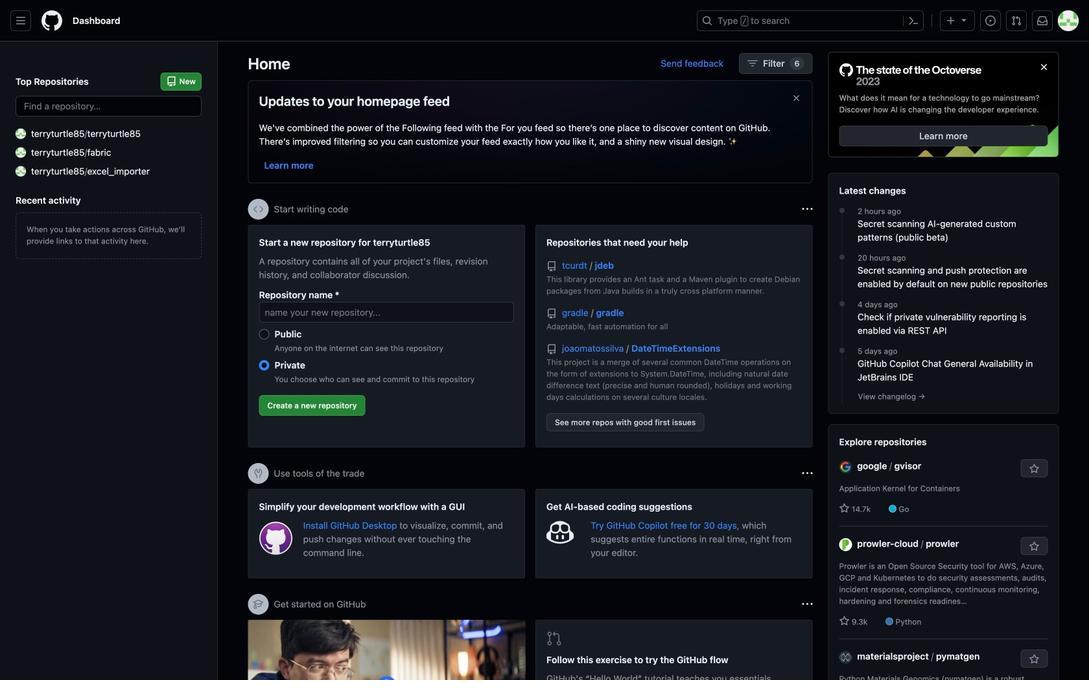 Task type: describe. For each thing, give the bounding box(es) containing it.
issue opened image
[[986, 16, 996, 26]]

3 dot fill image from the top
[[837, 299, 847, 309]]

what is github? element
[[246, 620, 528, 681]]

1 repo image from the top
[[547, 262, 557, 272]]

none radio inside start a new repository "element"
[[259, 329, 269, 340]]

github logo image
[[839, 63, 982, 87]]

what is github? image
[[246, 620, 528, 681]]

why am i seeing this? image for try the github flow element
[[802, 600, 813, 610]]

dot fill image
[[837, 346, 847, 356]]

star image for @prowler-cloud profile image
[[839, 617, 850, 627]]

notifications image
[[1037, 16, 1048, 26]]

repo image
[[547, 345, 557, 355]]

play image
[[379, 680, 395, 681]]

fabric image
[[16, 148, 26, 158]]

start a new repository element
[[248, 225, 525, 448]]

git pull request image inside try the github flow element
[[547, 632, 562, 647]]

0 vertical spatial git pull request image
[[1012, 16, 1022, 26]]

name your new repository... text field
[[259, 302, 514, 323]]

plus image
[[946, 16, 956, 26]]

simplify your development workflow with a gui element
[[248, 490, 525, 579]]

@materialsproject profile image
[[839, 652, 852, 665]]

close image
[[1039, 62, 1049, 72]]



Task type: vqa. For each thing, say whether or not it's contained in the screenshot.
Simplify your development workflow with a GUI element
yes



Task type: locate. For each thing, give the bounding box(es) containing it.
why am i seeing this? image
[[802, 204, 813, 215], [802, 469, 813, 479], [802, 600, 813, 610]]

1 vertical spatial dot fill image
[[837, 252, 847, 263]]

mortar board image
[[253, 600, 264, 610]]

star image for @google profile image
[[839, 504, 850, 514]]

star this repository image
[[1029, 542, 1040, 553], [1029, 655, 1040, 665]]

1 vertical spatial git pull request image
[[547, 632, 562, 647]]

1 star image from the top
[[839, 504, 850, 514]]

github desktop image
[[259, 522, 293, 556]]

star this repository image for @prowler-cloud profile image
[[1029, 542, 1040, 553]]

get ai-based coding suggestions element
[[536, 490, 813, 579]]

dot fill image
[[837, 206, 847, 216], [837, 252, 847, 263], [837, 299, 847, 309]]

2 dot fill image from the top
[[837, 252, 847, 263]]

x image
[[791, 93, 802, 103]]

2 vertical spatial why am i seeing this? image
[[802, 600, 813, 610]]

star this repository image
[[1029, 464, 1040, 475]]

0 vertical spatial dot fill image
[[837, 206, 847, 216]]

1 vertical spatial star image
[[839, 617, 850, 627]]

@prowler-cloud profile image
[[839, 539, 852, 552]]

2 star this repository image from the top
[[1029, 655, 1040, 665]]

2 repo image from the top
[[547, 309, 557, 319]]

star image up @prowler-cloud profile image
[[839, 504, 850, 514]]

command palette image
[[908, 16, 919, 26]]

repo image
[[547, 262, 557, 272], [547, 309, 557, 319]]

why am i seeing this? image for get ai-based coding suggestions element
[[802, 469, 813, 479]]

1 dot fill image from the top
[[837, 206, 847, 216]]

0 vertical spatial star image
[[839, 504, 850, 514]]

2 why am i seeing this? image from the top
[[802, 469, 813, 479]]

2 star image from the top
[[839, 617, 850, 627]]

excel_importer image
[[16, 166, 26, 177]]

1 vertical spatial why am i seeing this? image
[[802, 469, 813, 479]]

1 why am i seeing this? image from the top
[[802, 204, 813, 215]]

git pull request image
[[1012, 16, 1022, 26], [547, 632, 562, 647]]

1 star this repository image from the top
[[1029, 542, 1040, 553]]

homepage image
[[41, 10, 62, 31]]

none radio inside start a new repository "element"
[[259, 361, 269, 371]]

None radio
[[259, 361, 269, 371]]

repositories that need your help element
[[536, 225, 813, 448]]

2 vertical spatial dot fill image
[[837, 299, 847, 309]]

star image
[[839, 504, 850, 514], [839, 617, 850, 627]]

0 vertical spatial repo image
[[547, 262, 557, 272]]

0 horizontal spatial git pull request image
[[547, 632, 562, 647]]

3 why am i seeing this? image from the top
[[802, 600, 813, 610]]

None radio
[[259, 329, 269, 340]]

try the github flow element
[[536, 621, 813, 681]]

star this repository image for the @materialsproject profile icon
[[1029, 655, 1040, 665]]

0 vertical spatial why am i seeing this? image
[[802, 204, 813, 215]]

tools image
[[253, 469, 264, 479]]

star image up the @materialsproject profile icon
[[839, 617, 850, 627]]

terryturtle85 image
[[16, 129, 26, 139]]

1 vertical spatial star this repository image
[[1029, 655, 1040, 665]]

explore repositories navigation
[[828, 425, 1059, 681]]

1 vertical spatial repo image
[[547, 309, 557, 319]]

0 vertical spatial star this repository image
[[1029, 542, 1040, 553]]

filter image
[[748, 58, 758, 69]]

@google profile image
[[839, 461, 852, 474]]

triangle down image
[[959, 15, 969, 25]]

explore element
[[828, 52, 1059, 681]]

1 horizontal spatial git pull request image
[[1012, 16, 1022, 26]]

code image
[[253, 204, 264, 215]]

why am i seeing this? image for repositories that need your help element
[[802, 204, 813, 215]]

Find a repository… text field
[[16, 96, 202, 117]]

Top Repositories search field
[[16, 96, 202, 117]]



